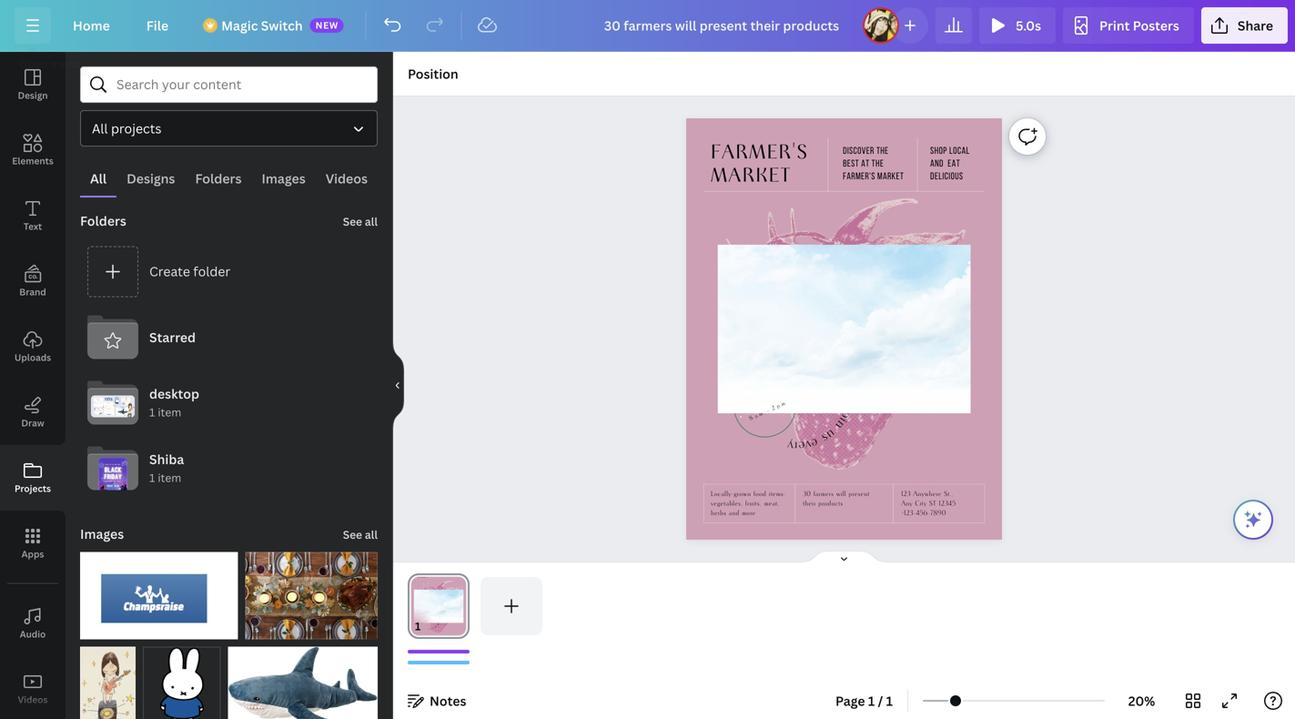 Task type: describe. For each thing, give the bounding box(es) containing it.
position button
[[401, 59, 466, 88]]

main menu bar
[[0, 0, 1295, 52]]

n
[[831, 417, 850, 433]]

a.m.
[[753, 409, 766, 420]]

Search your content search field
[[117, 67, 366, 102]]

Select ownership filter button
[[80, 110, 378, 147]]

30 farmers will present their products
[[803, 490, 870, 508]]

1 horizontal spatial videos
[[326, 170, 368, 187]]

print posters
[[1100, 17, 1180, 34]]

farmers
[[813, 490, 834, 498]]

r
[[794, 437, 798, 455]]

city
[[915, 499, 927, 508]]

all button
[[80, 161, 117, 196]]

share button
[[1201, 7, 1288, 44]]

projects
[[15, 482, 51, 495]]

projects button
[[0, 445, 66, 511]]

desktop 1 item
[[149, 385, 199, 420]]

home
[[73, 17, 110, 34]]

text
[[24, 220, 42, 233]]

20%
[[1128, 692, 1155, 710]]

30
[[803, 490, 811, 498]]

all for folders
[[365, 214, 378, 229]]

delicious
[[930, 172, 963, 182]]

y
[[786, 436, 794, 455]]

1 for page
[[868, 692, 875, 710]]

anywhere
[[913, 490, 942, 498]]

v
[[804, 436, 813, 454]]

desktop
[[149, 385, 199, 402]]

see for images
[[343, 527, 362, 542]]

2 image.png image from the left
[[228, 647, 378, 719]]

magic switch
[[221, 17, 303, 34]]

hide pages image
[[801, 550, 888, 564]]

u
[[823, 425, 840, 444]]

123 anywhere st., any city st 12345 +123-456-7890
[[901, 490, 956, 517]]

designs
[[127, 170, 175, 187]]

shiba 1 item
[[149, 451, 184, 485]]

hide image
[[392, 342, 404, 429]]

posters
[[1133, 17, 1180, 34]]

notes button
[[401, 686, 474, 715]]

starred
[[149, 328, 196, 346]]

apps button
[[0, 511, 66, 576]]

20% button
[[1112, 686, 1171, 715]]

farmer's inside discover the best at the farmer's market
[[843, 172, 875, 182]]

7890
[[930, 509, 946, 517]]

see all button for folders
[[341, 202, 380, 239]]

see all button for images
[[341, 515, 380, 552]]

/
[[878, 692, 883, 710]]

12345
[[939, 499, 956, 508]]

all for all projects
[[92, 120, 108, 137]]

elements
[[12, 155, 53, 167]]

wednesday
[[745, 391, 785, 416]]

any
[[901, 499, 913, 508]]

—
[[765, 406, 772, 415]]

notes
[[430, 692, 466, 710]]

0 vertical spatial farmer's
[[711, 141, 809, 165]]

screenshot 2023-11-27 at 10.13.04 pm.png image
[[80, 552, 238, 639]]

uploads button
[[0, 314, 66, 380]]

eat
[[948, 159, 960, 169]]

456-
[[916, 509, 930, 517]]

Design title text field
[[590, 7, 856, 44]]

present
[[849, 490, 870, 498]]

create folder
[[149, 263, 230, 280]]

shop
[[930, 146, 947, 156]]

all for all
[[90, 170, 107, 187]]

design
[[18, 89, 48, 101]]

discover
[[843, 146, 875, 156]]

screenshot 2023-11-27 at 3.04.05 pm.png image
[[245, 552, 378, 639]]

item for shiba
[[158, 470, 181, 485]]

page
[[836, 692, 865, 710]]

brand button
[[0, 248, 66, 314]]

1 for shiba
[[149, 470, 155, 485]]

1 for desktop
[[149, 405, 155, 420]]

designs button
[[117, 161, 185, 196]]

8 a.m. — 2 p.m.
[[748, 399, 788, 423]]

page 1 / 1
[[836, 692, 893, 710]]

brand
[[19, 286, 46, 298]]

1 vertical spatial the
[[872, 159, 884, 169]]

products
[[818, 499, 843, 508]]

new
[[316, 19, 338, 31]]



Task type: locate. For each thing, give the bounding box(es) containing it.
+123-
[[901, 509, 916, 517]]

vegetables,
[[711, 499, 743, 508]]

see for folders
[[343, 214, 362, 229]]

1 horizontal spatial e
[[809, 434, 821, 453]]

create folder button
[[80, 239, 378, 304]]

images right folders button
[[262, 170, 306, 187]]

folders inside button
[[195, 170, 242, 187]]

0 vertical spatial all
[[92, 120, 108, 137]]

items:
[[769, 490, 786, 498]]

e right y
[[798, 437, 806, 455]]

screenshot 2023-11-27 at 3.01.25 pm.png image
[[80, 647, 136, 719]]

folders down all button
[[80, 212, 126, 229]]

magic
[[221, 17, 258, 34]]

apps
[[22, 548, 44, 560]]

o
[[837, 408, 856, 422]]

0 vertical spatial see
[[343, 214, 362, 229]]

videos down audio
[[18, 694, 48, 706]]

0 vertical spatial folders
[[195, 170, 242, 187]]

0 vertical spatial videos button
[[316, 161, 378, 196]]

0 vertical spatial videos
[[326, 170, 368, 187]]

2 item from the top
[[158, 470, 181, 485]]

1 horizontal spatial image.png image
[[228, 647, 378, 719]]

Page title text field
[[429, 617, 436, 635]]

0 horizontal spatial videos
[[18, 694, 48, 706]]

1 horizontal spatial images
[[262, 170, 306, 187]]

all inside "button"
[[92, 120, 108, 137]]

1 right /
[[886, 692, 893, 710]]

1 horizontal spatial market
[[877, 172, 904, 182]]

i
[[835, 414, 852, 426]]

farmer's market
[[711, 141, 809, 188]]

st
[[929, 499, 937, 508]]

1 see all from the top
[[343, 214, 378, 229]]

all for images
[[365, 527, 378, 542]]

all left designs
[[90, 170, 107, 187]]

all
[[92, 120, 108, 137], [90, 170, 107, 187]]

0 horizontal spatial and
[[729, 509, 739, 517]]

projects
[[111, 120, 162, 137]]

item down desktop
[[158, 405, 181, 420]]

draw
[[21, 417, 44, 429]]

see
[[343, 214, 362, 229], [343, 527, 362, 542]]

p.m.
[[775, 399, 788, 410]]

0 vertical spatial item
[[158, 405, 181, 420]]

print
[[1100, 17, 1130, 34]]

image.png image down screenshot 2023-11-27 at 3.04.05 pm.png image
[[228, 647, 378, 719]]

2 see all from the top
[[343, 527, 378, 542]]

2 see all button from the top
[[341, 515, 380, 552]]

shiba
[[149, 451, 184, 468]]

elements button
[[0, 117, 66, 183]]

and down vegetables, at the bottom right of the page
[[729, 509, 739, 517]]

1 item from the top
[[158, 405, 181, 420]]

shop local and
[[930, 146, 970, 169]]

will
[[836, 490, 846, 498]]

1 inside desktop 1 item
[[149, 405, 155, 420]]

more
[[742, 509, 756, 517]]

folders button
[[185, 161, 252, 196]]

discover the best at the farmer's market
[[843, 146, 904, 182]]

1 horizontal spatial farmer's
[[843, 172, 875, 182]]

file button
[[132, 7, 183, 44]]

see all button
[[341, 202, 380, 239], [341, 515, 380, 552]]

item inside shiba 1 item
[[158, 470, 181, 485]]

1 vertical spatial folders
[[80, 212, 126, 229]]

local
[[949, 146, 970, 156]]

0 vertical spatial see all
[[343, 214, 378, 229]]

print posters button
[[1063, 7, 1194, 44]]

item for desktop
[[158, 405, 181, 420]]

0 vertical spatial and
[[930, 159, 944, 169]]

see all
[[343, 214, 378, 229], [343, 527, 378, 542]]

images inside images button
[[262, 170, 306, 187]]

8
[[748, 414, 754, 423]]

st.,
[[944, 490, 954, 498]]

0 vertical spatial the
[[877, 146, 889, 156]]

eat delicious
[[930, 159, 963, 182]]

audio
[[20, 628, 46, 640]]

draw button
[[0, 380, 66, 445]]

see all for images
[[343, 527, 378, 542]]

and
[[930, 159, 944, 169], [729, 509, 739, 517]]

1 horizontal spatial and
[[930, 159, 944, 169]]

5.0s button
[[980, 7, 1056, 44]]

1 down desktop
[[149, 405, 155, 420]]

item down shiba
[[158, 470, 181, 485]]

123
[[901, 490, 911, 498]]

switch
[[261, 17, 303, 34]]

1 vertical spatial videos button
[[0, 656, 66, 719]]

market inside farmer's market
[[711, 164, 792, 188]]

uploads
[[14, 351, 51, 364]]

0 horizontal spatial images
[[80, 525, 124, 542]]

images button
[[252, 161, 316, 196]]

all inside button
[[90, 170, 107, 187]]

1 horizontal spatial videos button
[[316, 161, 378, 196]]

videos
[[326, 170, 368, 187], [18, 694, 48, 706]]

1 horizontal spatial folders
[[195, 170, 242, 187]]

1 vertical spatial videos
[[18, 694, 48, 706]]

side panel tab list
[[0, 52, 66, 719]]

starred button
[[80, 304, 378, 370]]

at
[[861, 159, 870, 169]]

1 vertical spatial see all
[[343, 527, 378, 542]]

1 see all button from the top
[[341, 202, 380, 239]]

1 vertical spatial and
[[729, 509, 739, 517]]

0 horizontal spatial folders
[[80, 212, 126, 229]]

1
[[149, 405, 155, 420], [149, 470, 155, 485], [868, 692, 875, 710], [886, 692, 893, 710]]

and inside shop local and
[[930, 159, 944, 169]]

market inside discover the best at the farmer's market
[[877, 172, 904, 182]]

0 vertical spatial images
[[262, 170, 306, 187]]

all projects
[[92, 120, 162, 137]]

0 horizontal spatial market
[[711, 164, 792, 188]]

0 horizontal spatial farmer's
[[711, 141, 809, 165]]

the right discover
[[877, 146, 889, 156]]

locally-grown food items: vegetables, fruits, meat, herbs and more
[[711, 490, 786, 517]]

locally-
[[711, 490, 734, 498]]

position
[[408, 65, 458, 82]]

the
[[877, 146, 889, 156], [872, 159, 884, 169]]

all left projects
[[92, 120, 108, 137]]

5.0s
[[1016, 17, 1041, 34]]

1 vertical spatial images
[[80, 525, 124, 542]]

1 down shiba
[[149, 470, 155, 485]]

2 see from the top
[[343, 527, 362, 542]]

0 horizontal spatial e
[[798, 437, 806, 455]]

canva assistant image
[[1242, 509, 1264, 531]]

food
[[754, 490, 766, 498]]

1 vertical spatial see
[[343, 527, 362, 542]]

1 left /
[[868, 692, 875, 710]]

0 horizontal spatial image.png image
[[143, 647, 221, 719]]

the right at
[[872, 159, 884, 169]]

page 1 image
[[408, 577, 470, 635]]

audio button
[[0, 591, 66, 656]]

herbs
[[711, 509, 726, 517]]

meat,
[[764, 499, 780, 508]]

their
[[803, 499, 816, 508]]

1 inside shiba 1 item
[[149, 470, 155, 485]]

folders down all projects "button"
[[195, 170, 242, 187]]

best
[[843, 159, 859, 169]]

see all for folders
[[343, 214, 378, 229]]

0 horizontal spatial videos button
[[0, 656, 66, 719]]

item
[[158, 405, 181, 420], [158, 470, 181, 485]]

0 vertical spatial see all button
[[341, 202, 380, 239]]

item inside desktop 1 item
[[158, 405, 181, 420]]

videos inside side panel tab list
[[18, 694, 48, 706]]

0 vertical spatial all
[[365, 214, 378, 229]]

image.png image
[[143, 647, 221, 719], [228, 647, 378, 719]]

o i
[[835, 408, 856, 426]]

file
[[146, 17, 169, 34]]

2
[[770, 404, 776, 412]]

fruits,
[[745, 499, 762, 508]]

s
[[819, 429, 832, 447]]

1 see from the top
[[343, 214, 362, 229]]

image.png image right the 'screenshot 2023-11-27 at 3.01.25 pm.png' image on the left of the page
[[143, 647, 221, 719]]

images
[[262, 170, 306, 187], [80, 525, 124, 542]]

1 vertical spatial farmer's
[[843, 172, 875, 182]]

videos right images button
[[326, 170, 368, 187]]

images right apps button
[[80, 525, 124, 542]]

folder
[[193, 263, 230, 280]]

design button
[[0, 52, 66, 117]]

2 all from the top
[[365, 527, 378, 542]]

grown
[[734, 490, 751, 498]]

create
[[149, 263, 190, 280]]

text button
[[0, 183, 66, 248]]

1 all from the top
[[365, 214, 378, 229]]

share
[[1238, 17, 1273, 34]]

e
[[809, 434, 821, 453], [798, 437, 806, 455]]

1 vertical spatial item
[[158, 470, 181, 485]]

e left u
[[809, 434, 821, 453]]

and inside locally-grown food items: vegetables, fruits, meat, herbs and more
[[729, 509, 739, 517]]

1 vertical spatial see all button
[[341, 515, 380, 552]]

1 image.png image from the left
[[143, 647, 221, 719]]

and down shop
[[930, 159, 944, 169]]

1 vertical spatial all
[[365, 527, 378, 542]]

1 vertical spatial all
[[90, 170, 107, 187]]



Task type: vqa. For each thing, say whether or not it's contained in the screenshot.
the top the All
yes



